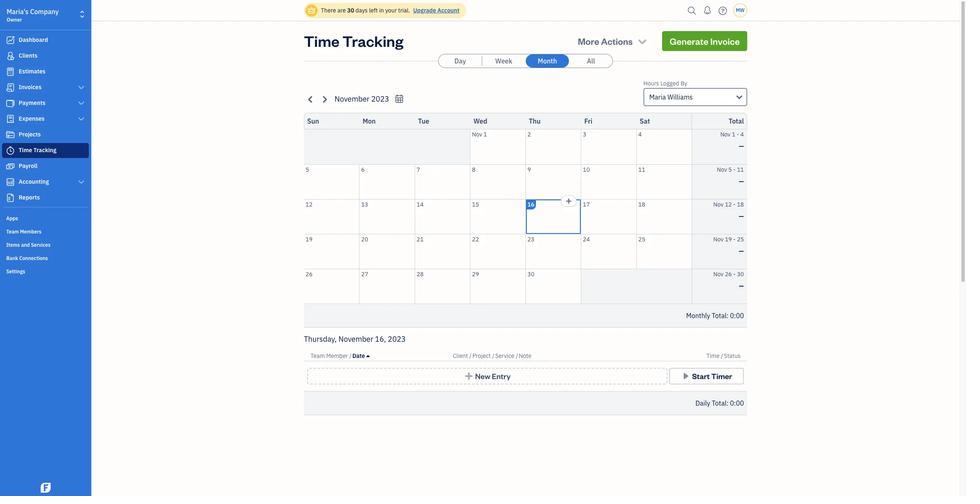 Task type: vqa. For each thing, say whether or not it's contained in the screenshot.
19 to the left
yes



Task type: locate. For each thing, give the bounding box(es) containing it.
/ left date
[[349, 353, 352, 360]]

bank connections
[[6, 255, 48, 262]]

bank connections link
[[2, 252, 89, 265]]

2 5 from the left
[[729, 166, 732, 173]]

nov inside nov 19 - 25 —
[[714, 236, 724, 243]]

— for nov 5 - 11 —
[[739, 177, 744, 185]]

there are 30 days left in your trial. upgrade account
[[321, 7, 460, 14]]

1 vertical spatial 2023
[[388, 335, 406, 344]]

12 down 5 button at the top left of page
[[306, 201, 313, 208]]

/ right client
[[469, 353, 472, 360]]

26 inside nov 26 - 30 —
[[725, 271, 732, 278]]

2023 left "choose a date" "icon"
[[371, 94, 389, 104]]

nov for nov 26 - 30 —
[[714, 271, 724, 278]]

/
[[349, 353, 352, 360], [469, 353, 472, 360], [492, 353, 495, 360], [516, 353, 518, 360], [721, 353, 723, 360]]

team down thursday,
[[311, 353, 325, 360]]

mw
[[736, 7, 745, 13]]

1 5 from the left
[[306, 166, 309, 173]]

2 12 from the left
[[725, 201, 732, 208]]

0 vertical spatial :
[[727, 312, 729, 320]]

november up date
[[339, 335, 373, 344]]

1 horizontal spatial 30
[[528, 271, 535, 278]]

total
[[729, 117, 744, 125], [712, 312, 727, 320], [712, 399, 727, 408]]

5
[[306, 166, 309, 173], [729, 166, 732, 173]]

3 button
[[581, 130, 636, 164]]

1 vertical spatial :
[[727, 399, 729, 408]]

nov down nov 19 - 25 —
[[714, 271, 724, 278]]

26 down 19 button
[[306, 271, 313, 278]]

fri
[[584, 117, 593, 125]]

upgrade account link
[[412, 7, 460, 14]]

timer
[[711, 372, 732, 381]]

23
[[528, 236, 535, 243]]

sun
[[307, 117, 319, 125]]

november 2023
[[335, 94, 389, 104]]

in
[[379, 7, 384, 14]]

12 inside button
[[306, 201, 313, 208]]

1 chevron large down image from the top
[[77, 84, 85, 91]]

14 button
[[415, 200, 470, 234]]

—
[[739, 142, 744, 150], [739, 177, 744, 185], [739, 212, 744, 220], [739, 247, 744, 255], [739, 282, 744, 290]]

25 inside nov 19 - 25 —
[[737, 236, 744, 243]]

maria's company owner
[[7, 7, 59, 23]]

0 horizontal spatial 1
[[484, 131, 487, 138]]

chevron large down image up chevron large down image at left top
[[77, 84, 85, 91]]

date link
[[352, 353, 370, 360]]

invoice image
[[5, 83, 15, 92]]

0 horizontal spatial 19
[[306, 236, 313, 243]]

0 horizontal spatial 26
[[306, 271, 313, 278]]

2 25 from the left
[[737, 236, 744, 243]]

- inside nov 26 - 30 —
[[733, 271, 736, 278]]

total right monthly
[[712, 312, 727, 320]]

nov up nov 5 - 11 —
[[721, 131, 731, 138]]

5 / from the left
[[721, 353, 723, 360]]

18 down the 11 button on the right
[[638, 201, 645, 208]]

nov down nov 12 - 18 —
[[714, 236, 724, 243]]

— inside nov 26 - 30 —
[[739, 282, 744, 290]]

new entry
[[475, 372, 511, 381]]

- for nov 5 - 11 —
[[733, 166, 736, 173]]

— up 'monthly total : 0:00' at the right of page
[[739, 282, 744, 290]]

: right monthly
[[727, 312, 729, 320]]

30 button
[[526, 269, 581, 304]]

0 horizontal spatial time
[[19, 147, 32, 154]]

1 down wed at the top of page
[[484, 131, 487, 138]]

2023 right 16,
[[388, 335, 406, 344]]

26
[[306, 271, 313, 278], [725, 271, 732, 278]]

0 vertical spatial 0:00
[[730, 312, 744, 320]]

2 horizontal spatial 30
[[737, 271, 744, 278]]

hours logged by
[[644, 80, 687, 87]]

1 11 from the left
[[638, 166, 645, 173]]

timer image
[[5, 147, 15, 155]]

30 down nov 19 - 25 —
[[737, 271, 744, 278]]

time tracking link
[[2, 143, 89, 158]]

2 0:00 from the top
[[730, 399, 744, 408]]

1
[[484, 131, 487, 138], [732, 131, 736, 138]]

11 down the '4' button
[[638, 166, 645, 173]]

- inside nov 1 - 4 —
[[737, 131, 739, 138]]

0 horizontal spatial 5
[[306, 166, 309, 173]]

and
[[21, 242, 30, 248]]

0 horizontal spatial 18
[[638, 201, 645, 208]]

0 horizontal spatial 11
[[638, 166, 645, 173]]

2 26 from the left
[[725, 271, 732, 278]]

26 button
[[304, 269, 359, 304]]

chevron large down image inside invoices link
[[77, 84, 85, 91]]

chevrondown image
[[637, 35, 648, 47]]

1 horizontal spatial 11
[[737, 166, 744, 173]]

chevron large down image
[[77, 100, 85, 107]]

1 vertical spatial total
[[712, 312, 727, 320]]

0:00 down timer
[[730, 399, 744, 408]]

/ left status
[[721, 353, 723, 360]]

nov inside nov 26 - 30 —
[[714, 271, 724, 278]]

1 25 from the left
[[638, 236, 645, 243]]

time / status
[[707, 353, 741, 360]]

chart image
[[5, 178, 15, 186]]

time left status link
[[707, 353, 720, 360]]

2 chevron large down image from the top
[[77, 116, 85, 122]]

your
[[385, 7, 397, 14]]

18 inside button
[[638, 201, 645, 208]]

freshbooks image
[[39, 483, 52, 493]]

0:00 down nov 26 - 30 —
[[730, 312, 744, 320]]

— up nov 12 - 18 —
[[739, 177, 744, 185]]

2 vertical spatial total
[[712, 399, 727, 408]]

:
[[727, 312, 729, 320], [727, 399, 729, 408]]

0 horizontal spatial tracking
[[33, 147, 56, 154]]

- inside nov 19 - 25 —
[[733, 236, 736, 243]]

time down there
[[304, 31, 340, 51]]

nov inside nov 1 - 4 —
[[721, 131, 731, 138]]

add a time entry image
[[566, 196, 572, 206]]

time tracking
[[304, 31, 403, 51], [19, 147, 56, 154]]

— up nov 5 - 11 —
[[739, 142, 744, 150]]

0 vertical spatial november
[[335, 94, 370, 104]]

notifications image
[[701, 2, 714, 19]]

nov inside nov 12 - 18 —
[[714, 201, 724, 208]]

- for nov 1 - 4 —
[[737, 131, 739, 138]]

19 down "12" button
[[306, 236, 313, 243]]

chevron large down image inside expenses link
[[77, 116, 85, 122]]

1 up nov 5 - 11 —
[[732, 131, 736, 138]]

settings link
[[2, 265, 89, 278]]

1 12 from the left
[[306, 201, 313, 208]]

go to help image
[[716, 4, 730, 17]]

0 horizontal spatial team
[[6, 229, 19, 235]]

all link
[[570, 54, 613, 68]]

2 11 from the left
[[737, 166, 744, 173]]

total for monthly total
[[712, 312, 727, 320]]

tracking down left
[[343, 31, 403, 51]]

note link
[[519, 353, 532, 360]]

1 vertical spatial time
[[19, 147, 32, 154]]

nov down wed at the top of page
[[472, 131, 482, 138]]

nov 1 button
[[470, 130, 525, 164]]

1 horizontal spatial 1
[[732, 131, 736, 138]]

/ left "note" in the bottom of the page
[[516, 353, 518, 360]]

5 — from the top
[[739, 282, 744, 290]]

- for nov 12 - 18 —
[[733, 201, 736, 208]]

25 down 18 button at the right top
[[638, 236, 645, 243]]

1 26 from the left
[[306, 271, 313, 278]]

1 vertical spatial time tracking
[[19, 147, 56, 154]]

search image
[[686, 4, 699, 17]]

2 1 from the left
[[732, 131, 736, 138]]

27 button
[[360, 269, 415, 304]]

nov inside nov 5 - 11 —
[[717, 166, 727, 173]]

apps
[[6, 216, 18, 222]]

19 down nov 12 - 18 —
[[725, 236, 732, 243]]

team down apps
[[6, 229, 19, 235]]

1 horizontal spatial 26
[[725, 271, 732, 278]]

- for nov 19 - 25 —
[[733, 236, 736, 243]]

tracking down 'projects' link at the top left of page
[[33, 147, 56, 154]]

16,
[[375, 335, 386, 344]]

nov inside nov 1 button
[[472, 131, 482, 138]]

projects link
[[2, 127, 89, 142]]

11 down nov 1 - 4 —
[[737, 166, 744, 173]]

hours
[[644, 80, 659, 87]]

- inside nov 12 - 18 —
[[733, 201, 736, 208]]

19 button
[[304, 234, 359, 269]]

estimate image
[[5, 68, 15, 76]]

clients
[[19, 52, 37, 59]]

0 vertical spatial chevron large down image
[[77, 84, 85, 91]]

previous month image
[[306, 94, 316, 104]]

time tracking down the days
[[304, 31, 403, 51]]

nov down nov 1 - 4 —
[[717, 166, 727, 173]]

chevron large down image up reports link
[[77, 179, 85, 186]]

0 vertical spatial tracking
[[343, 31, 403, 51]]

dashboard link
[[2, 33, 89, 48]]

1 inside button
[[484, 131, 487, 138]]

22 button
[[470, 234, 525, 269]]

— inside nov 1 - 4 —
[[739, 142, 744, 150]]

3 chevron large down image from the top
[[77, 179, 85, 186]]

24 button
[[581, 234, 636, 269]]

12 down nov 5 - 11 —
[[725, 201, 732, 208]]

team inside the 'main' element
[[6, 229, 19, 235]]

0 vertical spatial time tracking
[[304, 31, 403, 51]]

— up nov 26 - 30 —
[[739, 247, 744, 255]]

team member /
[[311, 353, 352, 360]]

0 vertical spatial team
[[6, 229, 19, 235]]

total right "daily"
[[712, 399, 727, 408]]

11 inside button
[[638, 166, 645, 173]]

25 down nov 12 - 18 —
[[737, 236, 744, 243]]

november right next month image
[[335, 94, 370, 104]]

items and services link
[[2, 239, 89, 251]]

21
[[417, 236, 424, 243]]

1 horizontal spatial time
[[304, 31, 340, 51]]

nov down nov 5 - 11 —
[[714, 201, 724, 208]]

0 vertical spatial 2023
[[371, 94, 389, 104]]

1 horizontal spatial team
[[311, 353, 325, 360]]

22
[[472, 236, 479, 243]]

19 inside nov 19 - 25 —
[[725, 236, 732, 243]]

monthly total : 0:00
[[686, 312, 744, 320]]

3 / from the left
[[492, 353, 495, 360]]

5 inside 5 button
[[306, 166, 309, 173]]

4 button
[[637, 130, 692, 164]]

status
[[724, 353, 741, 360]]

play image
[[681, 372, 691, 381]]

member
[[326, 353, 348, 360]]

nov for nov 19 - 25 —
[[714, 236, 724, 243]]

invoices
[[19, 83, 41, 91]]

2 horizontal spatial time
[[707, 353, 720, 360]]

next month image
[[320, 94, 329, 104]]

1 horizontal spatial 18
[[737, 201, 744, 208]]

0 horizontal spatial 12
[[306, 201, 313, 208]]

3 — from the top
[[739, 212, 744, 220]]

2 : from the top
[[727, 399, 729, 408]]

bank
[[6, 255, 18, 262]]

time right timer icon
[[19, 147, 32, 154]]

4 inside button
[[638, 131, 642, 138]]

26 down nov 19 - 25 —
[[725, 271, 732, 278]]

1 — from the top
[[739, 142, 744, 150]]

month
[[538, 57, 557, 65]]

accounting
[[19, 178, 49, 186]]

- inside nov 5 - 11 —
[[733, 166, 736, 173]]

2 / from the left
[[469, 353, 472, 360]]

time tracking down 'projects' link at the top left of page
[[19, 147, 56, 154]]

1 horizontal spatial 5
[[729, 166, 732, 173]]

1 19 from the left
[[306, 236, 313, 243]]

dashboard image
[[5, 36, 15, 44]]

11 inside nov 5 - 11 —
[[737, 166, 744, 173]]

1 horizontal spatial 25
[[737, 236, 744, 243]]

projects
[[19, 131, 41, 138]]

1 : from the top
[[727, 312, 729, 320]]

2 — from the top
[[739, 177, 744, 185]]

total up nov 1 - 4 —
[[729, 117, 744, 125]]

logged
[[661, 80, 679, 87]]

2 vertical spatial chevron large down image
[[77, 179, 85, 186]]

expenses link
[[2, 112, 89, 127]]

/ left service
[[492, 353, 495, 360]]

members
[[20, 229, 41, 235]]

1 vertical spatial team
[[311, 353, 325, 360]]

1 inside nov 1 - 4 —
[[732, 131, 736, 138]]

1 4 from the left
[[638, 131, 642, 138]]

30 right the are
[[347, 7, 354, 14]]

account
[[437, 7, 460, 14]]

1 horizontal spatial 12
[[725, 201, 732, 208]]

0 horizontal spatial 4
[[638, 131, 642, 138]]

1 vertical spatial chevron large down image
[[77, 116, 85, 122]]

1 vertical spatial tracking
[[33, 147, 56, 154]]

30 inside button
[[528, 271, 535, 278]]

2 18 from the left
[[737, 201, 744, 208]]

18 down nov 5 - 11 —
[[737, 201, 744, 208]]

company
[[30, 7, 59, 16]]

1 horizontal spatial 4
[[741, 131, 744, 138]]

: right "daily"
[[727, 399, 729, 408]]

chevron large down image down chevron large down image at left top
[[77, 116, 85, 122]]

0:00 for daily total : 0:00
[[730, 399, 744, 408]]

— up nov 19 - 25 —
[[739, 212, 744, 220]]

1 18 from the left
[[638, 201, 645, 208]]

5 inside nov 5 - 11 —
[[729, 166, 732, 173]]

— inside nov 12 - 18 —
[[739, 212, 744, 220]]

date
[[352, 353, 365, 360]]

2 4 from the left
[[741, 131, 744, 138]]

0 horizontal spatial 25
[[638, 236, 645, 243]]

1 horizontal spatial time tracking
[[304, 31, 403, 51]]

19 inside button
[[306, 236, 313, 243]]

20 button
[[360, 234, 415, 269]]

1 horizontal spatial 19
[[725, 236, 732, 243]]

nov for nov 5 - 11 —
[[717, 166, 727, 173]]

chevron large down image
[[77, 84, 85, 91], [77, 116, 85, 122], [77, 179, 85, 186]]

30 down 23 button
[[528, 271, 535, 278]]

team members link
[[2, 225, 89, 238]]

2 19 from the left
[[725, 236, 732, 243]]

4 — from the top
[[739, 247, 744, 255]]

maria williams
[[649, 93, 693, 101]]

1 1 from the left
[[484, 131, 487, 138]]

1 vertical spatial 0:00
[[730, 399, 744, 408]]

1 0:00 from the top
[[730, 312, 744, 320]]

— inside nov 19 - 25 —
[[739, 247, 744, 255]]

0 horizontal spatial time tracking
[[19, 147, 56, 154]]

client image
[[5, 52, 15, 60]]

: for monthly total
[[727, 312, 729, 320]]

— inside nov 5 - 11 —
[[739, 177, 744, 185]]

4
[[638, 131, 642, 138], [741, 131, 744, 138]]



Task type: describe. For each thing, give the bounding box(es) containing it.
maria williams button
[[644, 88, 747, 106]]

caretup image
[[366, 353, 370, 360]]

payroll link
[[2, 159, 89, 174]]

30 inside nov 26 - 30 —
[[737, 271, 744, 278]]

14
[[417, 201, 424, 208]]

time link
[[707, 353, 721, 360]]

daily total : 0:00
[[696, 399, 744, 408]]

payments
[[19, 99, 45, 107]]

estimates
[[19, 68, 45, 75]]

monthly
[[686, 312, 710, 320]]

15 button
[[470, 200, 525, 234]]

18 inside nov 12 - 18 —
[[737, 201, 744, 208]]

report image
[[5, 194, 15, 202]]

5 button
[[304, 165, 359, 199]]

- for nov 26 - 30 —
[[733, 271, 736, 278]]

choose a date image
[[395, 94, 404, 104]]

there
[[321, 7, 336, 14]]

9 button
[[526, 165, 581, 199]]

actions
[[601, 35, 633, 47]]

day
[[455, 57, 466, 65]]

client / project / service / note
[[453, 353, 532, 360]]

1 for nov 1
[[484, 131, 487, 138]]

time tracking inside the 'main' element
[[19, 147, 56, 154]]

7 button
[[415, 165, 470, 199]]

accounting link
[[2, 175, 89, 190]]

nov 26 - 30 —
[[714, 271, 744, 290]]

left
[[369, 7, 378, 14]]

25 inside 25 button
[[638, 236, 645, 243]]

team for team member /
[[311, 353, 325, 360]]

maria
[[649, 93, 666, 101]]

days
[[356, 7, 368, 14]]

chevron large down image for accounting
[[77, 179, 85, 186]]

estimates link
[[2, 64, 89, 79]]

6 button
[[360, 165, 415, 199]]

main element
[[0, 0, 112, 497]]

0 vertical spatial time
[[304, 31, 340, 51]]

1 / from the left
[[349, 353, 352, 360]]

— for nov 19 - 25 —
[[739, 247, 744, 255]]

team for team members
[[6, 229, 19, 235]]

new
[[475, 372, 490, 381]]

1 horizontal spatial tracking
[[343, 31, 403, 51]]

nov 19 - 25 —
[[714, 236, 744, 255]]

all
[[587, 57, 595, 65]]

by
[[681, 80, 687, 87]]

16
[[528, 201, 535, 208]]

project image
[[5, 131, 15, 139]]

2 vertical spatial time
[[707, 353, 720, 360]]

2 button
[[526, 130, 581, 164]]

day link
[[439, 54, 482, 68]]

tracking inside the 'main' element
[[33, 147, 56, 154]]

clients link
[[2, 49, 89, 64]]

8
[[472, 166, 476, 173]]

wed
[[474, 117, 487, 125]]

time inside the 'main' element
[[19, 147, 32, 154]]

nov for nov 1
[[472, 131, 482, 138]]

start timer
[[692, 372, 732, 381]]

0 horizontal spatial 30
[[347, 7, 354, 14]]

1 for nov 1 - 4 —
[[732, 131, 736, 138]]

dashboard
[[19, 36, 48, 44]]

3
[[583, 131, 586, 138]]

: for daily total
[[727, 399, 729, 408]]

28
[[417, 271, 424, 278]]

invoices link
[[2, 80, 89, 95]]

9
[[528, 166, 531, 173]]

crown image
[[307, 6, 316, 15]]

services
[[31, 242, 51, 248]]

1 vertical spatial november
[[339, 335, 373, 344]]

plus image
[[464, 372, 474, 381]]

6
[[361, 166, 365, 173]]

nov for nov 1 - 4 —
[[721, 131, 731, 138]]

— for nov 12 - 18 —
[[739, 212, 744, 220]]

start
[[692, 372, 710, 381]]

more
[[578, 35, 599, 47]]

— for nov 1 - 4 —
[[739, 142, 744, 150]]

payroll
[[19, 162, 37, 170]]

thursday,
[[304, 335, 337, 344]]

0:00 for monthly total : 0:00
[[730, 312, 744, 320]]

month link
[[526, 54, 569, 68]]

13
[[361, 201, 368, 208]]

chevron large down image for invoices
[[77, 84, 85, 91]]

generate
[[670, 35, 709, 47]]

week link
[[482, 54, 525, 68]]

generate invoice button
[[662, 31, 747, 51]]

invoice
[[710, 35, 740, 47]]

more actions button
[[571, 31, 656, 51]]

payments link
[[2, 96, 89, 111]]

21 button
[[415, 234, 470, 269]]

12 inside nov 12 - 18 —
[[725, 201, 732, 208]]

0 vertical spatial total
[[729, 117, 744, 125]]

29
[[472, 271, 479, 278]]

chevron large down image for expenses
[[77, 116, 85, 122]]

10
[[583, 166, 590, 173]]

13 button
[[360, 200, 415, 234]]

4 / from the left
[[516, 353, 518, 360]]

26 inside button
[[306, 271, 313, 278]]

17 button
[[581, 200, 636, 234]]

10 button
[[581, 165, 636, 199]]

nov 5 - 11 —
[[717, 166, 744, 185]]

reports link
[[2, 191, 89, 206]]

nov for nov 12 - 18 —
[[714, 201, 724, 208]]

team members
[[6, 229, 41, 235]]

expense image
[[5, 115, 15, 123]]

connections
[[19, 255, 48, 262]]

15
[[472, 201, 479, 208]]

project link
[[473, 353, 492, 360]]

total for daily total
[[712, 399, 727, 408]]

items
[[6, 242, 20, 248]]

11 button
[[637, 165, 692, 199]]

4 inside nov 1 - 4 —
[[741, 131, 744, 138]]

12 button
[[304, 200, 359, 234]]

service
[[495, 353, 515, 360]]

money image
[[5, 162, 15, 171]]

week
[[495, 57, 512, 65]]

project
[[473, 353, 491, 360]]

payment image
[[5, 99, 15, 108]]

— for nov 26 - 30 —
[[739, 282, 744, 290]]

8 button
[[470, 165, 525, 199]]

new entry button
[[307, 368, 668, 385]]

note
[[519, 353, 532, 360]]



